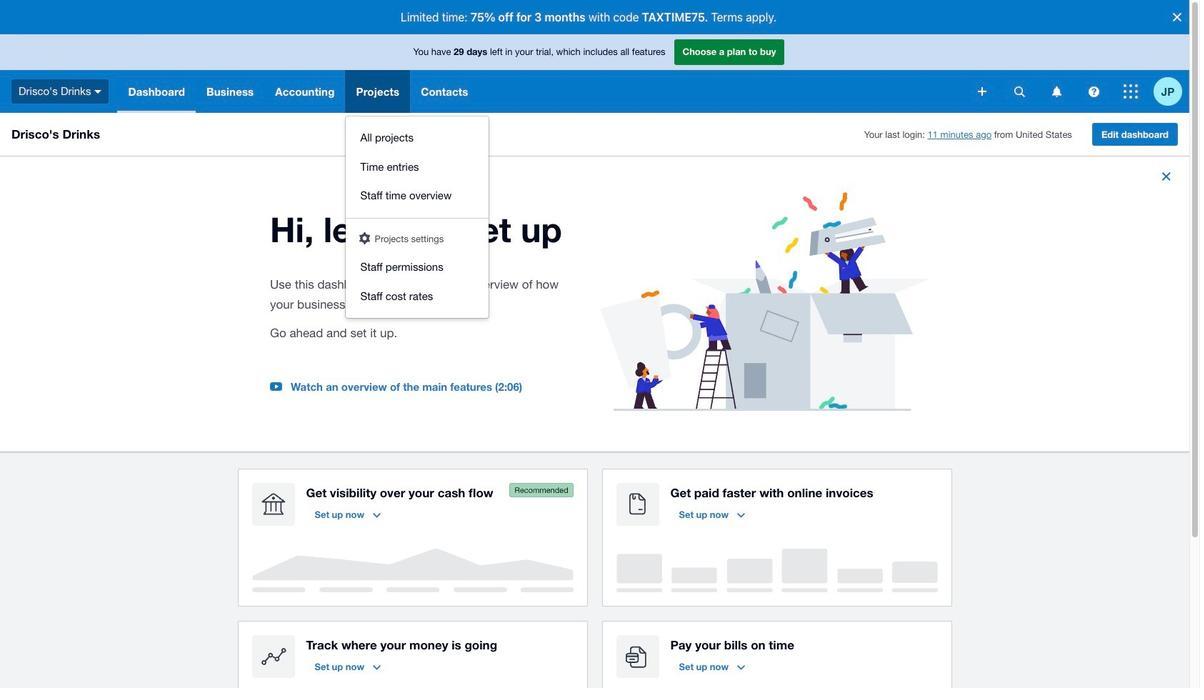 Task type: locate. For each thing, give the bounding box(es) containing it.
svg image
[[1015, 86, 1025, 97], [1053, 86, 1062, 97], [95, 90, 102, 93]]

invoices preview bar graph image
[[616, 549, 938, 592]]

dialog
[[0, 0, 1201, 34]]

header image
[[360, 232, 371, 244]]

group
[[346, 117, 489, 318]]

1 horizontal spatial svg image
[[1089, 86, 1100, 97]]

banner
[[0, 34, 1190, 318]]

list box
[[346, 117, 489, 318]]

banking icon image
[[252, 483, 295, 526]]

recommended icon image
[[509, 483, 574, 497]]

1 horizontal spatial svg image
[[1015, 86, 1025, 97]]

2 horizontal spatial svg image
[[1124, 84, 1139, 99]]

svg image
[[1124, 84, 1139, 99], [1089, 86, 1100, 97], [979, 87, 987, 96]]



Task type: describe. For each thing, give the bounding box(es) containing it.
banking preview line graph image
[[252, 549, 574, 592]]

0 horizontal spatial svg image
[[95, 90, 102, 93]]

track money icon image
[[252, 635, 295, 678]]

2 horizontal spatial svg image
[[1053, 86, 1062, 97]]

bills icon image
[[616, 635, 659, 678]]

0 horizontal spatial svg image
[[979, 87, 987, 96]]

close image
[[1156, 165, 1179, 188]]

invoices icon image
[[616, 483, 659, 526]]



Task type: vqa. For each thing, say whether or not it's contained in the screenshot.
header icon
yes



